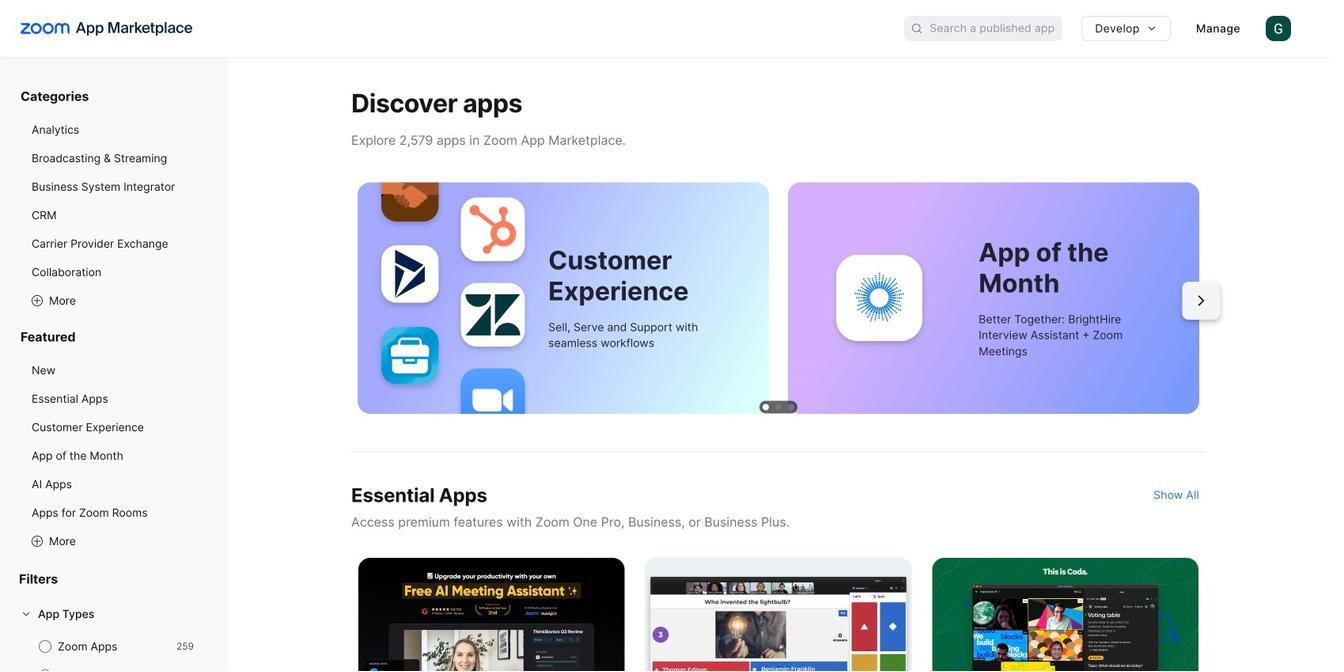 Task type: describe. For each thing, give the bounding box(es) containing it.
search a published app element
[[905, 16, 1063, 41]]

Search text field
[[930, 17, 1063, 40]]



Task type: vqa. For each thing, say whether or not it's contained in the screenshot.
rightmost or
no



Task type: locate. For each thing, give the bounding box(es) containing it.
banner
[[0, 0, 1330, 57]]



